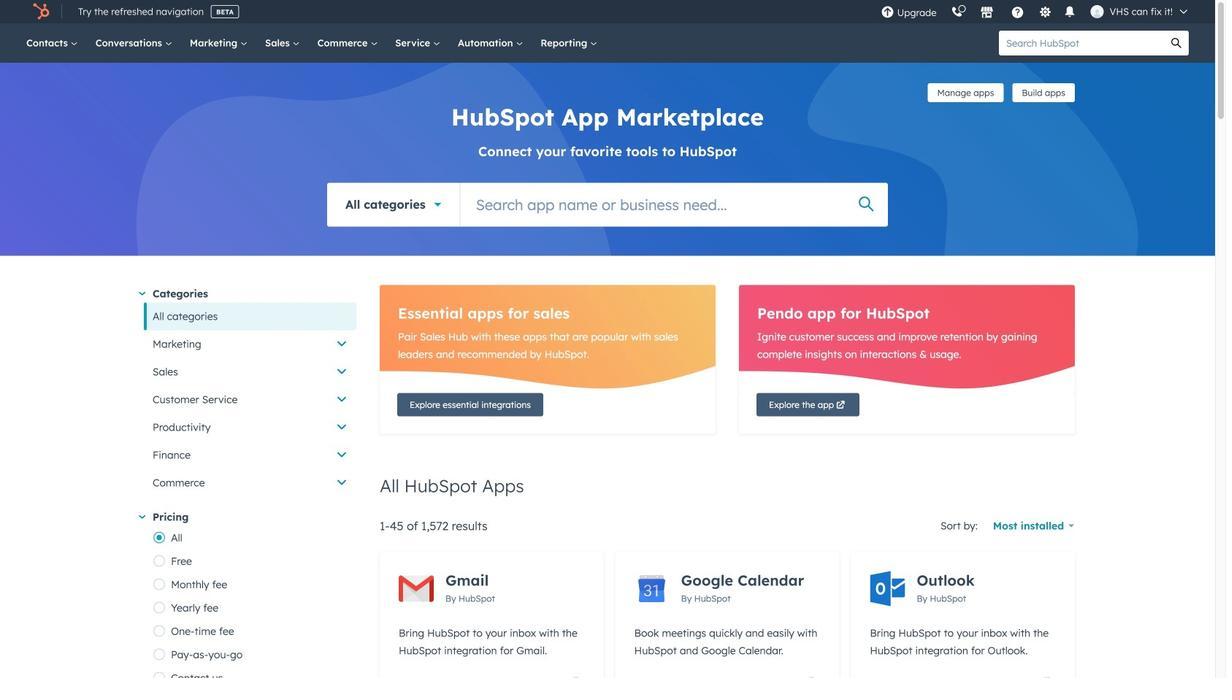 Task type: locate. For each thing, give the bounding box(es) containing it.
Search app name or business need... search field
[[461, 183, 888, 227]]

caret image
[[139, 292, 146, 296]]

menu
[[874, 0, 1198, 23]]

marketplaces image
[[981, 7, 994, 20]]

terry turtle image
[[1091, 5, 1104, 18]]

pricing group
[[153, 526, 356, 679]]



Task type: describe. For each thing, give the bounding box(es) containing it.
caret image
[[139, 516, 146, 519]]

Search HubSpot search field
[[999, 31, 1164, 56]]



Task type: vqa. For each thing, say whether or not it's contained in the screenshot.
the top caret image
yes



